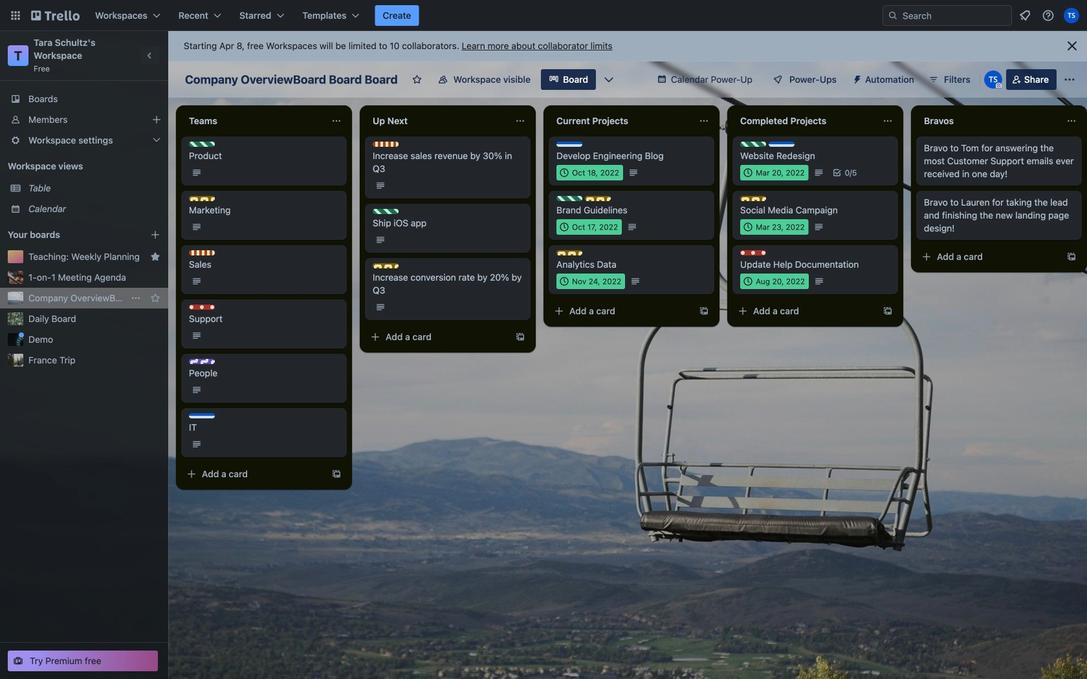 Task type: vqa. For each thing, say whether or not it's contained in the screenshot.
Tara Schultz (Taraschultz7) image to the top
yes



Task type: locate. For each thing, give the bounding box(es) containing it.
0 horizontal spatial create from template… image
[[699, 306, 710, 317]]

1 horizontal spatial create from template… image
[[883, 306, 893, 317]]

primary element
[[0, 0, 1088, 31]]

0 horizontal spatial color: red, title: "support" element
[[189, 305, 215, 310]]

0 vertical spatial create from template… image
[[515, 332, 526, 342]]

1 vertical spatial color: red, title: "support" element
[[189, 305, 215, 310]]

1 horizontal spatial color: red, title: "support" element
[[741, 251, 767, 256]]

0 vertical spatial color: orange, title: "sales" element
[[373, 142, 399, 147]]

2 horizontal spatial color: blue, title: "it" element
[[769, 142, 795, 147]]

tara schultz (taraschultz7) image
[[1064, 8, 1080, 23]]

create from template… image
[[1067, 252, 1077, 262], [699, 306, 710, 317], [883, 306, 893, 317]]

1 vertical spatial create from template… image
[[331, 469, 342, 480]]

show menu image
[[1064, 73, 1077, 86]]

None text field
[[181, 111, 326, 131], [365, 111, 510, 131], [917, 111, 1062, 131], [181, 111, 326, 131], [365, 111, 510, 131], [917, 111, 1062, 131]]

None checkbox
[[557, 219, 622, 235]]

color: blue, title: "it" element
[[557, 142, 583, 147], [769, 142, 795, 147], [189, 414, 215, 419]]

color: green, title: "product" element
[[189, 142, 215, 147], [741, 142, 767, 147], [557, 196, 583, 201], [373, 209, 399, 214]]

create from template… image
[[515, 332, 526, 342], [331, 469, 342, 480]]

color: orange, title: "sales" element
[[373, 142, 399, 147], [189, 251, 215, 256]]

0 vertical spatial color: red, title: "support" element
[[741, 251, 767, 256]]

None checkbox
[[557, 165, 623, 181], [741, 165, 809, 181], [741, 219, 809, 235], [557, 274, 626, 289], [741, 274, 809, 289], [557, 165, 623, 181], [741, 165, 809, 181], [741, 219, 809, 235], [557, 274, 626, 289], [741, 274, 809, 289]]

color: yellow, title: "marketing" element
[[189, 196, 215, 201], [585, 196, 611, 201], [741, 196, 767, 201], [557, 251, 583, 256], [373, 264, 399, 269]]

color: red, title: "support" element
[[741, 251, 767, 256], [189, 305, 215, 310]]

1 vertical spatial color: orange, title: "sales" element
[[189, 251, 215, 256]]

0 horizontal spatial create from template… image
[[331, 469, 342, 480]]

1 horizontal spatial create from template… image
[[515, 332, 526, 342]]

star icon image
[[150, 293, 161, 304]]

open information menu image
[[1042, 9, 1055, 22]]

None text field
[[549, 111, 694, 131], [733, 111, 878, 131], [549, 111, 694, 131], [733, 111, 878, 131]]

add board image
[[150, 230, 161, 240]]

0 horizontal spatial color: orange, title: "sales" element
[[189, 251, 215, 256]]

1 horizontal spatial color: orange, title: "sales" element
[[373, 142, 399, 147]]

color: purple, title: "people" element
[[189, 359, 215, 365]]

Board name text field
[[179, 69, 404, 90]]



Task type: describe. For each thing, give the bounding box(es) containing it.
0 notifications image
[[1018, 8, 1033, 23]]

this member is an admin of this board. image
[[996, 83, 1002, 89]]

board actions menu image
[[131, 293, 141, 304]]

back to home image
[[31, 5, 80, 26]]

your boards with 6 items element
[[8, 227, 131, 243]]

tara schultz (taraschultz7) image
[[985, 71, 1003, 89]]

star or unstar board image
[[412, 74, 423, 85]]

workspace navigation collapse icon image
[[141, 47, 159, 65]]

Search field
[[883, 5, 1013, 26]]

sm image
[[848, 69, 866, 87]]

1 horizontal spatial color: blue, title: "it" element
[[557, 142, 583, 147]]

starred icon image
[[150, 252, 161, 262]]

0 horizontal spatial color: blue, title: "it" element
[[189, 414, 215, 419]]

2 horizontal spatial create from template… image
[[1067, 252, 1077, 262]]

customize views image
[[603, 73, 616, 86]]

search image
[[888, 10, 899, 21]]



